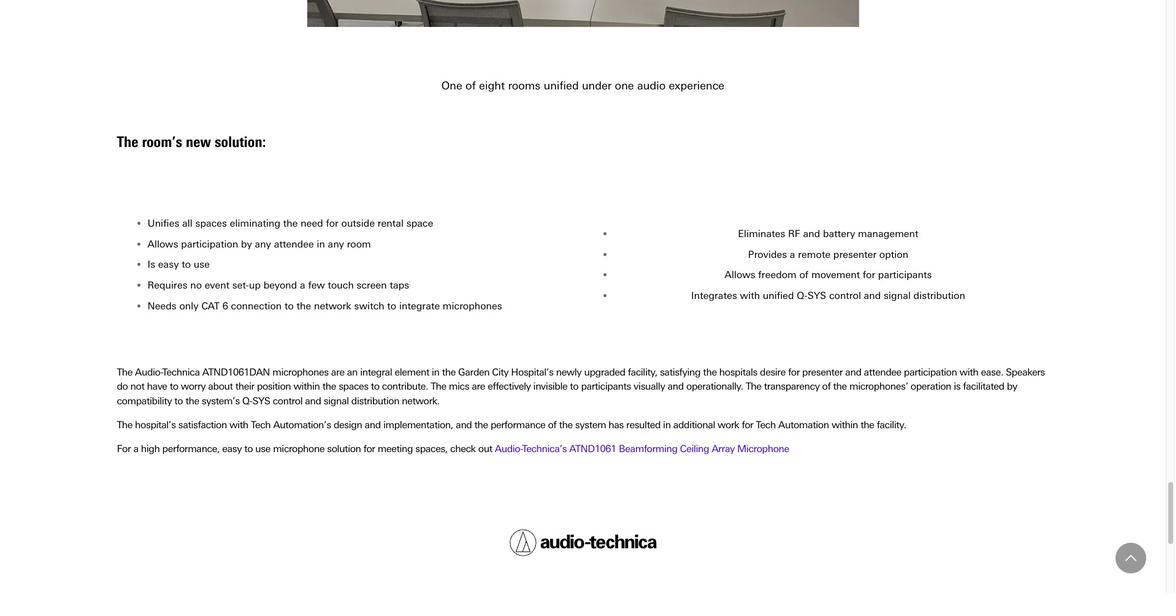 Task type: locate. For each thing, give the bounding box(es) containing it.
with down system's on the bottom of the page
[[229, 420, 248, 431]]

are down garden
[[472, 381, 485, 393]]

0 horizontal spatial signal
[[324, 395, 349, 407]]

q- down allows freedom of movement for participants at the right
[[797, 290, 808, 302]]

upgraded
[[584, 367, 625, 378]]

the for new
[[117, 133, 138, 151]]

1 horizontal spatial attendee
[[864, 367, 902, 378]]

of right transparency
[[822, 381, 831, 393]]

1 horizontal spatial spaces
[[339, 381, 368, 393]]

of up technica's
[[548, 420, 557, 431]]

0 vertical spatial participation
[[181, 238, 238, 250]]

integrates with unified q-sys control and signal distribution
[[691, 290, 966, 302]]

0 vertical spatial allows
[[148, 238, 178, 250]]

allows for allows participation by any attendee in any room
[[148, 238, 178, 250]]

tech
[[251, 420, 271, 431], [756, 420, 776, 431]]

1 vertical spatial presenter
[[802, 367, 843, 378]]

a for performance,
[[133, 444, 138, 455]]

allows up integrates
[[725, 269, 756, 281]]

1 horizontal spatial q-
[[797, 290, 808, 302]]

1 horizontal spatial distribution
[[914, 290, 966, 302]]

for inside the audio-technica atnd1061dan microphones are an integral element in the garden city hospital's newly upgraded facility, satisfying the hospitals desire for presenter and attendee participation with ease. speakers do not have to worry about their position within the spaces to contribute. the mics are effectively invisible to participants visually and operationally. the transparency of the microphones' operation is facilitated by compatibility to the system's q-sys control and signal distribution network.
[[788, 367, 800, 378]]

is easy to use
[[148, 259, 210, 271]]

1 horizontal spatial unified
[[763, 290, 794, 302]]

participants inside the audio-technica atnd1061dan microphones are an integral element in the garden city hospital's newly upgraded facility, satisfying the hospitals desire for presenter and attendee participation with ease. speakers do not have to worry about their position within the spaces to contribute. the mics are effectively invisible to participants visually and operationally. the transparency of the microphones' operation is facilitated by compatibility to the system's q-sys control and signal distribution network.
[[581, 381, 631, 393]]

0 horizontal spatial a
[[133, 444, 138, 455]]

set-
[[232, 280, 249, 291]]

about
[[208, 381, 233, 393]]

only
[[179, 300, 199, 312]]

network.
[[402, 395, 440, 407]]

the down the hospitals on the bottom right of the page
[[746, 381, 762, 393]]

spaces down an
[[339, 381, 368, 393]]

audio- right out
[[495, 444, 523, 455]]

touch
[[328, 280, 354, 291]]

1 vertical spatial a
[[300, 280, 305, 291]]

no
[[190, 280, 202, 291]]

tech up microphone
[[756, 420, 776, 431]]

with down freedom
[[740, 290, 760, 302]]

participants down upgraded
[[581, 381, 631, 393]]

a left few
[[300, 280, 305, 291]]

0 vertical spatial use
[[194, 259, 210, 271]]

to down technica
[[170, 381, 178, 393]]

array
[[712, 444, 735, 455]]

facility,
[[628, 367, 657, 378]]

0 horizontal spatial control
[[273, 395, 303, 407]]

1 vertical spatial attendee
[[864, 367, 902, 378]]

in right the resulted
[[663, 420, 671, 431]]

the
[[117, 133, 138, 151], [117, 367, 132, 378], [431, 381, 446, 393], [746, 381, 762, 393], [117, 420, 132, 431]]

use up no
[[194, 259, 210, 271]]

2 vertical spatial a
[[133, 444, 138, 455]]

transparency
[[764, 381, 820, 393]]

additional
[[673, 420, 715, 431]]

technica's
[[523, 444, 567, 455]]

the left microphones'
[[833, 381, 847, 393]]

spaces
[[195, 218, 227, 230], [339, 381, 368, 393]]

to down beyond at the left
[[285, 300, 294, 312]]

use left microphone
[[255, 444, 271, 455]]

1 horizontal spatial easy
[[222, 444, 242, 455]]

outside
[[341, 218, 375, 230]]

easy
[[158, 259, 179, 271], [222, 444, 242, 455]]

1 vertical spatial participants
[[581, 381, 631, 393]]

spaces right all
[[195, 218, 227, 230]]

1 vertical spatial control
[[273, 395, 303, 407]]

easy down satisfaction
[[222, 444, 242, 455]]

1 horizontal spatial a
[[300, 280, 305, 291]]

0 horizontal spatial allows
[[148, 238, 178, 250]]

any left room
[[328, 238, 344, 250]]

eliminating
[[230, 218, 280, 230]]

and right design
[[365, 420, 381, 431]]

needs only cat 6 connection to the network switch to integrate microphones
[[148, 300, 502, 312]]

0 horizontal spatial easy
[[158, 259, 179, 271]]

rental
[[378, 218, 404, 230]]

sys
[[808, 290, 826, 302], [252, 395, 270, 407]]

is
[[148, 259, 155, 271]]

a down the rf
[[790, 249, 795, 260]]

1 horizontal spatial signal
[[884, 290, 911, 302]]

attendee down "unifies all spaces eliminating the need for outside rental space"
[[274, 238, 314, 250]]

tech down the position
[[251, 420, 271, 431]]

store logo image
[[509, 530, 657, 557]]

needs
[[148, 300, 177, 312]]

participation down all
[[181, 238, 238, 250]]

the audio-technica atnd1061dan microphones are an integral element in the garden city hospital's newly upgraded facility, satisfying the hospitals desire for presenter and attendee participation with ease. speakers do not have to worry about their position within the spaces to contribute. the mics are effectively invisible to participants visually and operationally. the transparency of the microphones' operation is facilitated by compatibility to the system's q-sys control and signal distribution network.
[[117, 367, 1045, 407]]

remote
[[798, 249, 831, 260]]

integrate
[[399, 300, 440, 312]]

0 vertical spatial audio-
[[135, 367, 163, 378]]

within right automation
[[832, 420, 858, 431]]

performance
[[491, 420, 546, 431]]

0 horizontal spatial are
[[331, 367, 345, 378]]

unified down freedom
[[763, 290, 794, 302]]

atnd1061dan
[[202, 367, 270, 378]]

0 horizontal spatial participants
[[581, 381, 631, 393]]

participation up operation
[[904, 367, 957, 378]]

0 vertical spatial control
[[829, 290, 861, 302]]

0 horizontal spatial within
[[293, 381, 320, 393]]

space
[[407, 218, 433, 230]]

of
[[466, 79, 476, 92], [800, 269, 809, 281], [822, 381, 831, 393], [548, 420, 557, 431]]

2 horizontal spatial with
[[960, 367, 979, 378]]

resulted
[[626, 420, 661, 431]]

1 horizontal spatial allows
[[725, 269, 756, 281]]

invisible
[[533, 381, 568, 393]]

by down 'speakers' in the bottom right of the page
[[1007, 381, 1017, 393]]

1 vertical spatial q-
[[242, 395, 252, 407]]

0 horizontal spatial microphones
[[272, 367, 329, 378]]

0 vertical spatial attendee
[[274, 238, 314, 250]]

unified left the under
[[544, 79, 579, 92]]

control down movement at the right of page
[[829, 290, 861, 302]]

presenter down battery
[[834, 249, 877, 260]]

for up transparency
[[788, 367, 800, 378]]

beyond
[[264, 280, 297, 291]]

1 vertical spatial spaces
[[339, 381, 368, 393]]

1 vertical spatial within
[[832, 420, 858, 431]]

participants down option
[[878, 269, 932, 281]]

0 horizontal spatial audio-
[[135, 367, 163, 378]]

q- down 'their'
[[242, 395, 252, 407]]

0 vertical spatial microphones
[[443, 300, 502, 312]]

1 vertical spatial unified
[[763, 290, 794, 302]]

audio- inside the audio-technica atnd1061dan microphones are an integral element in the garden city hospital's newly upgraded facility, satisfying the hospitals desire for presenter and attendee participation with ease. speakers do not have to worry about their position within the spaces to contribute. the mics are effectively invisible to participants visually and operationally. the transparency of the microphones' operation is facilitated by compatibility to the system's q-sys control and signal distribution network.
[[135, 367, 163, 378]]

option
[[880, 249, 909, 260]]

0 horizontal spatial sys
[[252, 395, 270, 407]]

the up operationally.
[[703, 367, 717, 378]]

and right the rf
[[803, 228, 820, 240]]

control
[[829, 290, 861, 302], [273, 395, 303, 407]]

presenter up transparency
[[802, 367, 843, 378]]

1 tech from the left
[[251, 420, 271, 431]]

1 horizontal spatial sys
[[808, 290, 826, 302]]

0 vertical spatial with
[[740, 290, 760, 302]]

1 horizontal spatial with
[[740, 290, 760, 302]]

system
[[575, 420, 606, 431]]

2 tech from the left
[[756, 420, 776, 431]]

1 vertical spatial use
[[255, 444, 271, 455]]

audio
[[637, 79, 666, 92]]

room's
[[142, 133, 182, 151]]

1 horizontal spatial participants
[[878, 269, 932, 281]]

to down integral
[[371, 381, 380, 393]]

1 horizontal spatial participation
[[904, 367, 957, 378]]

1 vertical spatial allows
[[725, 269, 756, 281]]

the up mics
[[442, 367, 456, 378]]

with up is at the bottom right of page
[[960, 367, 979, 378]]

1 vertical spatial in
[[432, 367, 440, 378]]

microphone
[[737, 444, 789, 455]]

0 vertical spatial spaces
[[195, 218, 227, 230]]

0 horizontal spatial spaces
[[195, 218, 227, 230]]

1 horizontal spatial audio-
[[495, 444, 523, 455]]

visually
[[634, 381, 665, 393]]

1 vertical spatial sys
[[252, 395, 270, 407]]

unifies all spaces eliminating the need for outside rental space
[[148, 218, 433, 230]]

spaces inside the audio-technica atnd1061dan microphones are an integral element in the garden city hospital's newly upgraded facility, satisfying the hospitals desire for presenter and attendee participation with ease. speakers do not have to worry about their position within the spaces to contribute. the mics are effectively invisible to participants visually and operationally. the transparency of the microphones' operation is facilitated by compatibility to the system's q-sys control and signal distribution network.
[[339, 381, 368, 393]]

allows freedom of movement for participants
[[725, 269, 932, 281]]

sys inside the audio-technica atnd1061dan microphones are an integral element in the garden city hospital's newly upgraded facility, satisfying the hospitals desire for presenter and attendee participation with ease. speakers do not have to worry about their position within the spaces to contribute. the mics are effectively invisible to participants visually and operationally. the transparency of the microphones' operation is facilitated by compatibility to the system's q-sys control and signal distribution network.
[[252, 395, 270, 407]]

0 vertical spatial are
[[331, 367, 345, 378]]

and
[[803, 228, 820, 240], [864, 290, 881, 302], [845, 367, 862, 378], [668, 381, 684, 393], [305, 395, 321, 407], [365, 420, 381, 431], [456, 420, 472, 431]]

under
[[582, 79, 612, 92]]

for right movement at the right of page
[[863, 269, 876, 281]]

0 vertical spatial in
[[317, 238, 325, 250]]

0 horizontal spatial in
[[317, 238, 325, 250]]

2 vertical spatial in
[[663, 420, 671, 431]]

the up 'do'
[[117, 367, 132, 378]]

arrow up image
[[1126, 553, 1137, 564]]

1 horizontal spatial in
[[432, 367, 440, 378]]

6
[[222, 300, 228, 312]]

signal up design
[[324, 395, 349, 407]]

to down newly
[[570, 381, 579, 393]]

not
[[130, 381, 144, 393]]

attendee
[[274, 238, 314, 250], [864, 367, 902, 378]]

any down eliminating
[[255, 238, 271, 250]]

operationally.
[[686, 381, 743, 393]]

distribution
[[914, 290, 966, 302], [351, 395, 399, 407]]

1 vertical spatial are
[[472, 381, 485, 393]]

2 vertical spatial with
[[229, 420, 248, 431]]

1 vertical spatial with
[[960, 367, 979, 378]]

by down eliminating
[[241, 238, 252, 250]]

sys down the position
[[252, 395, 270, 407]]

control down the position
[[273, 395, 303, 407]]

in down need
[[317, 238, 325, 250]]

1 horizontal spatial tech
[[756, 420, 776, 431]]

within inside the audio-technica atnd1061dan microphones are an integral element in the garden city hospital's newly upgraded facility, satisfying the hospitals desire for presenter and attendee participation with ease. speakers do not have to worry about their position within the spaces to contribute. the mics are effectively invisible to participants visually and operationally. the transparency of the microphones' operation is facilitated by compatibility to the system's q-sys control and signal distribution network.
[[293, 381, 320, 393]]

a for presenter
[[790, 249, 795, 260]]

attendee up microphones'
[[864, 367, 902, 378]]

easy right is
[[158, 259, 179, 271]]

allows down "unifies"
[[148, 238, 178, 250]]

the left room's
[[117, 133, 138, 151]]

all
[[182, 218, 193, 230]]

presenter
[[834, 249, 877, 260], [802, 367, 843, 378]]

of down remote
[[800, 269, 809, 281]]

1 horizontal spatial are
[[472, 381, 485, 393]]

are left an
[[331, 367, 345, 378]]

microphones
[[443, 300, 502, 312], [272, 367, 329, 378]]

2 horizontal spatial a
[[790, 249, 795, 260]]

audio-
[[135, 367, 163, 378], [495, 444, 523, 455]]

audio- up have
[[135, 367, 163, 378]]

within right the position
[[293, 381, 320, 393]]

signal down option
[[884, 290, 911, 302]]

by
[[241, 238, 252, 250], [1007, 381, 1017, 393]]

in right the element on the bottom
[[432, 367, 440, 378]]

0 horizontal spatial q-
[[242, 395, 252, 407]]

0 vertical spatial unified
[[544, 79, 579, 92]]

an
[[347, 367, 358, 378]]

new
[[186, 133, 211, 151]]

signal
[[884, 290, 911, 302], [324, 395, 349, 407]]

to
[[182, 259, 191, 271], [285, 300, 294, 312], [387, 300, 396, 312], [170, 381, 178, 393], [371, 381, 380, 393], [570, 381, 579, 393], [174, 395, 183, 407], [244, 444, 253, 455]]

and down option
[[864, 290, 881, 302]]

sys down allows freedom of movement for participants at the right
[[808, 290, 826, 302]]

microphones up the position
[[272, 367, 329, 378]]

0 horizontal spatial tech
[[251, 420, 271, 431]]

experience
[[669, 79, 725, 92]]

distribution inside the audio-technica atnd1061dan microphones are an integral element in the garden city hospital's newly upgraded facility, satisfying the hospitals desire for presenter and attendee participation with ease. speakers do not have to worry about their position within the spaces to contribute. the mics are effectively invisible to participants visually and operationally. the transparency of the microphones' operation is facilitated by compatibility to the system's q-sys control and signal distribution network.
[[351, 395, 399, 407]]

0 vertical spatial within
[[293, 381, 320, 393]]

the up out
[[475, 420, 488, 431]]

the up for
[[117, 420, 132, 431]]

presenter inside the audio-technica atnd1061dan microphones are an integral element in the garden city hospital's newly upgraded facility, satisfying the hospitals desire for presenter and attendee participation with ease. speakers do not have to worry about their position within the spaces to contribute. the mics are effectively invisible to participants visually and operationally. the transparency of the microphones' operation is facilitated by compatibility to the system's q-sys control and signal distribution network.
[[802, 367, 843, 378]]

0 vertical spatial q-
[[797, 290, 808, 302]]

1 vertical spatial by
[[1007, 381, 1017, 393]]

1 horizontal spatial microphones
[[443, 300, 502, 312]]

design
[[334, 420, 362, 431]]

0 horizontal spatial any
[[255, 238, 271, 250]]

1 vertical spatial participation
[[904, 367, 957, 378]]

0 vertical spatial by
[[241, 238, 252, 250]]

integrates
[[691, 290, 737, 302]]

microphones'
[[850, 381, 908, 393]]

1 horizontal spatial by
[[1007, 381, 1017, 393]]

1 vertical spatial easy
[[222, 444, 242, 455]]

microphones right integrate
[[443, 300, 502, 312]]

a right for
[[133, 444, 138, 455]]

0 horizontal spatial distribution
[[351, 395, 399, 407]]

1 horizontal spatial any
[[328, 238, 344, 250]]

0 vertical spatial a
[[790, 249, 795, 260]]

1 vertical spatial signal
[[324, 395, 349, 407]]

1 vertical spatial microphones
[[272, 367, 329, 378]]

1 vertical spatial distribution
[[351, 395, 399, 407]]

0 horizontal spatial unified
[[544, 79, 579, 92]]

garden
[[458, 367, 490, 378]]

0 vertical spatial sys
[[808, 290, 826, 302]]



Task type: vqa. For each thing, say whether or not it's contained in the screenshot.
Performance
yes



Task type: describe. For each thing, give the bounding box(es) containing it.
freedom
[[758, 269, 797, 281]]

0 vertical spatial participants
[[878, 269, 932, 281]]

provides a remote presenter option
[[748, 249, 909, 260]]

the left mics
[[431, 381, 446, 393]]

one of eight rooms unified under one audio experience
[[442, 79, 725, 92]]

to down taps
[[387, 300, 396, 312]]

1 horizontal spatial use
[[255, 444, 271, 455]]

the up design
[[322, 381, 336, 393]]

hospital's
[[511, 367, 554, 378]]

2 any from the left
[[328, 238, 344, 250]]

requires
[[148, 280, 187, 291]]

for right work on the right of the page
[[742, 420, 754, 431]]

implementation,
[[383, 420, 453, 431]]

check
[[450, 444, 476, 455]]

performance,
[[162, 444, 220, 455]]

need
[[301, 218, 323, 230]]

compatibility
[[117, 395, 172, 407]]

element
[[395, 367, 429, 378]]

room
[[347, 238, 371, 250]]

and up microphones'
[[845, 367, 862, 378]]

and up the automation's at the left of the page
[[305, 395, 321, 407]]

control inside the audio-technica atnd1061dan microphones are an integral element in the garden city hospital's newly upgraded facility, satisfying the hospitals desire for presenter and attendee participation with ease. speakers do not have to worry about their position within the spaces to contribute. the mics are effectively invisible to participants visually and operationally. the transparency of the microphones' operation is facilitated by compatibility to the system's q-sys control and signal distribution network.
[[273, 395, 303, 407]]

2 horizontal spatial in
[[663, 420, 671, 431]]

the left need
[[283, 218, 298, 230]]

few
[[308, 280, 325, 291]]

to up no
[[182, 259, 191, 271]]

1 any from the left
[[255, 238, 271, 250]]

to down worry at the left of the page
[[174, 395, 183, 407]]

0 horizontal spatial use
[[194, 259, 210, 271]]

worry
[[181, 381, 206, 393]]

0 horizontal spatial with
[[229, 420, 248, 431]]

speakers
[[1006, 367, 1045, 378]]

rf
[[788, 228, 800, 240]]

requires no event set-up beyond a few touch screen taps
[[148, 280, 409, 291]]

one
[[442, 79, 462, 92]]

satisfaction
[[178, 420, 227, 431]]

0 vertical spatial distribution
[[914, 290, 966, 302]]

of right one
[[466, 79, 476, 92]]

for a high performance, easy to use microphone solution for meeting spaces, check out audio-technica's atnd1061 beamforming ceiling array microphone
[[117, 444, 789, 455]]

up
[[249, 280, 261, 291]]

battery
[[823, 228, 855, 240]]

of inside the audio-technica atnd1061dan microphones are an integral element in the garden city hospital's newly upgraded facility, satisfying the hospitals desire for presenter and attendee participation with ease. speakers do not have to worry about their position within the spaces to contribute. the mics are effectively invisible to participants visually and operationally. the transparency of the microphones' operation is facilitated by compatibility to the system's q-sys control and signal distribution network.
[[822, 381, 831, 393]]

0 vertical spatial signal
[[884, 290, 911, 302]]

unifies
[[148, 218, 179, 230]]

switch
[[354, 300, 384, 312]]

contribute.
[[382, 381, 428, 393]]

eight
[[479, 79, 505, 92]]

atnd1061
[[569, 444, 616, 455]]

the down few
[[297, 300, 311, 312]]

solution
[[327, 444, 361, 455]]

integral
[[360, 367, 392, 378]]

one
[[615, 79, 634, 92]]

0 horizontal spatial by
[[241, 238, 252, 250]]

attendee inside the audio-technica atnd1061dan microphones are an integral element in the garden city hospital's newly upgraded facility, satisfying the hospitals desire for presenter and attendee participation with ease. speakers do not have to worry about their position within the spaces to contribute. the mics are effectively invisible to participants visually and operationally. the transparency of the microphones' operation is facilitated by compatibility to the system's q-sys control and signal distribution network.
[[864, 367, 902, 378]]

the for satisfaction
[[117, 420, 132, 431]]

spaces,
[[415, 444, 448, 455]]

with inside the audio-technica atnd1061dan microphones are an integral element in the garden city hospital's newly upgraded facility, satisfying the hospitals desire for presenter and attendee participation with ease. speakers do not have to worry about their position within the spaces to contribute. the mics are effectively invisible to participants visually and operationally. the transparency of the microphones' operation is facilitated by compatibility to the system's q-sys control and signal distribution network.
[[960, 367, 979, 378]]

operation
[[911, 381, 951, 393]]

automation
[[778, 420, 829, 431]]

automation's
[[273, 420, 331, 431]]

and up check
[[456, 420, 472, 431]]

technica
[[163, 367, 200, 378]]

1 horizontal spatial control
[[829, 290, 861, 302]]

ceiling
[[680, 444, 709, 455]]

for right solution
[[364, 444, 375, 455]]

meeting
[[378, 444, 413, 455]]

hospital's
[[135, 420, 176, 431]]

the left system
[[559, 420, 573, 431]]

have
[[147, 381, 167, 393]]

movement
[[812, 269, 860, 281]]

the for technica
[[117, 367, 132, 378]]

is
[[954, 381, 961, 393]]

facilitated
[[963, 381, 1005, 393]]

the left facility. at right
[[861, 420, 874, 431]]

q- inside the audio-technica atnd1061dan microphones are an integral element in the garden city hospital's newly upgraded facility, satisfying the hospitals desire for presenter and attendee participation with ease. speakers do not have to worry about their position within the spaces to contribute. the mics are effectively invisible to participants visually and operationally. the transparency of the microphones' operation is facilitated by compatibility to the system's q-sys control and signal distribution network.
[[242, 395, 252, 407]]

0 horizontal spatial attendee
[[274, 238, 314, 250]]

0 vertical spatial presenter
[[834, 249, 877, 260]]

microphones inside the audio-technica atnd1061dan microphones are an integral element in the garden city hospital's newly upgraded facility, satisfying the hospitals desire for presenter and attendee participation with ease. speakers do not have to worry about their position within the spaces to contribute. the mics are effectively invisible to participants visually and operationally. the transparency of the microphones' operation is facilitated by compatibility to the system's q-sys control and signal distribution network.
[[272, 367, 329, 378]]

in inside the audio-technica atnd1061dan microphones are an integral element in the garden city hospital's newly upgraded facility, satisfying the hospitals desire for presenter and attendee participation with ease. speakers do not have to worry about their position within the spaces to contribute. the mics are effectively invisible to participants visually and operationally. the transparency of the microphones' operation is facilitated by compatibility to the system's q-sys control and signal distribution network.
[[432, 367, 440, 378]]

out
[[478, 444, 492, 455]]

the down worry at the left of the page
[[185, 395, 199, 407]]

for right need
[[326, 218, 339, 230]]

audio-technica's atnd1061 beamforming ceiling array microphone link
[[495, 444, 789, 455]]

0 vertical spatial easy
[[158, 259, 179, 271]]

management
[[858, 228, 919, 240]]

position
[[257, 381, 291, 393]]

the room's new solution:
[[117, 133, 266, 151]]

participation inside the audio-technica atnd1061dan microphones are an integral element in the garden city hospital's newly upgraded facility, satisfying the hospitals desire for presenter and attendee participation with ease. speakers do not have to worry about their position within the spaces to contribute. the mics are effectively invisible to participants visually and operationally. the transparency of the microphones' operation is facilitated by compatibility to the system's q-sys control and signal distribution network.
[[904, 367, 957, 378]]

has
[[609, 420, 624, 431]]

system's
[[202, 395, 240, 407]]

screen
[[357, 280, 387, 291]]

satisfying
[[660, 367, 701, 378]]

allows participation by any attendee in any room
[[148, 238, 371, 250]]

signal inside the audio-technica atnd1061dan microphones are an integral element in the garden city hospital's newly upgraded facility, satisfying the hospitals desire for presenter and attendee participation with ease. speakers do not have to worry about their position within the spaces to contribute. the mics are effectively invisible to participants visually and operationally. the transparency of the microphones' operation is facilitated by compatibility to the system's q-sys control and signal distribution network.
[[324, 395, 349, 407]]

newly
[[556, 367, 582, 378]]

cat
[[201, 300, 220, 312]]

facility.
[[877, 420, 906, 431]]

and down satisfying
[[668, 381, 684, 393]]

microphone
[[273, 444, 325, 455]]

eliminates
[[738, 228, 785, 240]]

effectively
[[488, 381, 531, 393]]

to left microphone
[[244, 444, 253, 455]]

high
[[141, 444, 160, 455]]

by inside the audio-technica atnd1061dan microphones are an integral element in the garden city hospital's newly upgraded facility, satisfying the hospitals desire for presenter and attendee participation with ease. speakers do not have to worry about their position within the spaces to contribute. the mics are effectively invisible to participants visually and operationally. the transparency of the microphones' operation is facilitated by compatibility to the system's q-sys control and signal distribution network.
[[1007, 381, 1017, 393]]

1 horizontal spatial within
[[832, 420, 858, 431]]

taps
[[390, 280, 409, 291]]

event
[[205, 280, 230, 291]]

do
[[117, 381, 128, 393]]

allows for allows freedom of movement for participants
[[725, 269, 756, 281]]

provides
[[748, 249, 787, 260]]

for
[[117, 444, 131, 455]]

connection
[[231, 300, 282, 312]]

1 vertical spatial audio-
[[495, 444, 523, 455]]

mics
[[449, 381, 469, 393]]

desire
[[760, 367, 786, 378]]

work
[[718, 420, 739, 431]]

0 horizontal spatial participation
[[181, 238, 238, 250]]

the hospital's satisfaction with tech automation's design and implementation, and the performance of the system has resulted in additional work for tech automation within the facility.
[[117, 420, 906, 431]]



